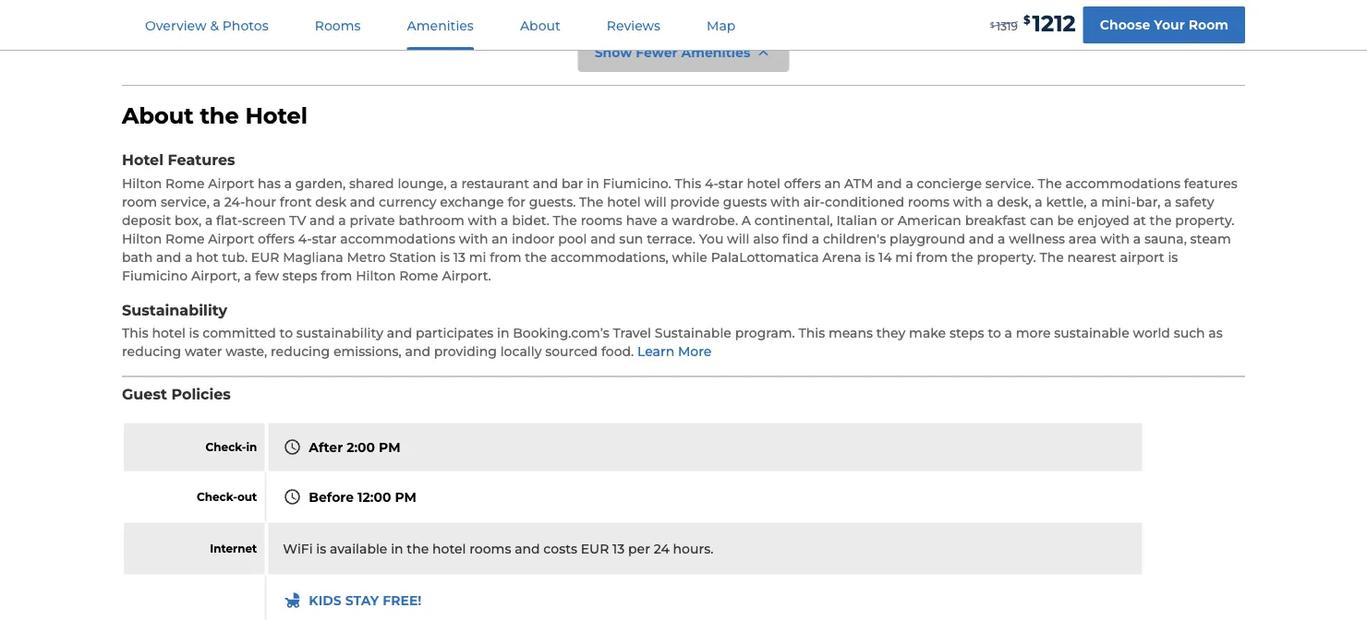 Task type: vqa. For each thing, say whether or not it's contained in the screenshot.
at on the right top of the page
yes



Task type: describe. For each thing, give the bounding box(es) containing it.
locally
[[501, 344, 542, 360]]

free!
[[383, 593, 422, 609]]

reviews
[[607, 18, 661, 33]]

conditioned
[[825, 194, 905, 210]]

currency
[[379, 194, 437, 210]]

features
[[168, 151, 235, 169]]

and down shared
[[350, 194, 375, 210]]

palalottomatica
[[711, 250, 819, 265]]

check-out
[[197, 491, 257, 504]]

1 vertical spatial star
[[312, 231, 337, 247]]

rooms inside row
[[470, 542, 511, 557]]

show fewer amenities button
[[580, 34, 788, 70]]

0 vertical spatial an
[[825, 176, 841, 192]]

2:00
[[347, 440, 375, 455]]

1 horizontal spatial offers
[[784, 176, 821, 192]]

2 vertical spatial rome
[[399, 268, 439, 284]]

check-in
[[206, 441, 257, 454]]

wifi is available in the hotel rooms and costs  eur  13 per  24 hours. row
[[124, 524, 1144, 575]]

tv
[[289, 213, 306, 228]]

1212
[[1033, 10, 1076, 37]]

a inside "this hotel is committed to sustainability and participates in booking.com's travel sustainable program. this means they make steps to a more sustainable world such as reducing water waste, reducing emissions, and providing locally sourced food."
[[1005, 326, 1013, 342]]

committed
[[203, 326, 276, 342]]

and right atm
[[877, 176, 903, 192]]

participates
[[416, 326, 494, 342]]

0 vertical spatial property.
[[1176, 213, 1235, 228]]

pm for before 12:00 pm
[[395, 490, 417, 505]]

guests
[[723, 194, 767, 210]]

atm
[[845, 176, 874, 192]]

concierge
[[917, 176, 982, 192]]

has
[[258, 176, 281, 192]]

pool
[[558, 231, 587, 247]]

and up accommodations,
[[591, 231, 616, 247]]

1 airport from the top
[[208, 176, 254, 192]]

children's
[[823, 231, 886, 247]]

hotel up guests
[[747, 176, 781, 192]]

station
[[389, 250, 437, 265]]

1 vertical spatial an
[[492, 231, 508, 247]]

a left 'hot'
[[185, 250, 193, 265]]

service.
[[986, 176, 1035, 192]]

learn
[[638, 344, 675, 360]]

cell inside row group
[[124, 577, 266, 621]]

0 vertical spatial hotel
[[245, 102, 308, 129]]

0 horizontal spatial will
[[644, 194, 667, 210]]

a down desk
[[339, 213, 346, 228]]

and up emissions,
[[387, 326, 412, 342]]

private
[[350, 213, 395, 228]]

in inside "this hotel is committed to sustainability and participates in booking.com's travel sustainable program. this means they make steps to a more sustainable world such as reducing water waste, reducing emissions, and providing locally sourced food."
[[497, 326, 510, 342]]

flat-
[[216, 213, 242, 228]]

sun
[[619, 231, 644, 247]]

hotel inside hotel features hilton rome airport has a garden, shared lounge, a restaurant and bar in fiumicino. this 4-star hotel offers an atm and a concierge service. the accommodations features room service, a 24-hour front desk and currency exchange for guests. the hotel will provide guests with air-conditioned rooms with a desk, a kettle, a mini-bar, a safety deposit box, a flat-screen tv and a private bathroom with a bidet. the rooms have a wardrobe. a continental, italian or american breakfast can be enjoyed at the property. hilton rome airport offers 4-star accommodations with an indoor pool and sun terrace. you will also find a children's playground and a wellness area with a sauna, steam bath and a hot tub. eur magliana metro station is 13 mi from the accommodations, while palalottomatica arena is 14 mi from the property. the nearest airport is fiumicino airport, a few steps from hilton rome airport.
[[122, 151, 164, 169]]

1 horizontal spatial $
[[1024, 13, 1031, 26]]

is inside "this hotel is committed to sustainability and participates in booking.com's travel sustainable program. this means they make steps to a more sustainable world such as reducing water waste, reducing emissions, and providing locally sourced food."
[[189, 326, 199, 342]]

service,
[[161, 194, 210, 210]]

sustainability
[[122, 301, 227, 319]]

sourced
[[545, 344, 598, 360]]

and down participates
[[405, 344, 431, 360]]

1 vertical spatial hilton
[[122, 231, 162, 247]]

front
[[280, 194, 312, 210]]

magliana
[[283, 250, 343, 265]]

about the hotel
[[122, 102, 308, 129]]

rooms button
[[293, 1, 383, 50]]

exchange
[[440, 194, 504, 210]]

after 2:00 pm row
[[124, 424, 1144, 472]]

about for about the hotel
[[122, 102, 194, 129]]

more
[[1016, 326, 1051, 342]]

for
[[508, 194, 526, 210]]

0 horizontal spatial this
[[122, 326, 148, 342]]

1 horizontal spatial rooms
[[581, 213, 623, 228]]

enjoyed
[[1078, 213, 1130, 228]]

also
[[753, 231, 779, 247]]

can
[[1030, 213, 1054, 228]]

row group containing after 2:00 pm
[[124, 424, 1144, 621]]

0 horizontal spatial $
[[990, 21, 995, 29]]

is inside row
[[316, 542, 326, 557]]

after 2:00 pm
[[309, 440, 401, 455]]

hours.
[[673, 542, 714, 557]]

1 horizontal spatial accommodations
[[1066, 176, 1181, 192]]

bath
[[122, 250, 153, 265]]

area
[[1069, 231, 1097, 247]]

14
[[879, 250, 892, 265]]

fiumicino
[[122, 268, 188, 284]]

12:00
[[358, 490, 391, 505]]

fewer
[[636, 44, 678, 60]]

find
[[783, 231, 809, 247]]

hotel inside row
[[432, 542, 466, 557]]

at
[[1134, 213, 1147, 228]]

a down for
[[501, 213, 509, 228]]

a
[[742, 213, 751, 228]]

features
[[1185, 176, 1238, 192]]

steps inside "this hotel is committed to sustainability and participates in booking.com's travel sustainable program. this means they make steps to a more sustainable world such as reducing water waste, reducing emissions, and providing locally sourced food."
[[950, 326, 985, 342]]

guest policies
[[122, 386, 231, 404]]

1 reducing from the left
[[122, 344, 181, 360]]

amenities button
[[385, 1, 496, 50]]

13 inside row
[[613, 542, 625, 557]]

2 vertical spatial hilton
[[356, 268, 396, 284]]

mini-
[[1102, 194, 1136, 210]]

and inside row
[[515, 542, 540, 557]]

have
[[626, 213, 658, 228]]

a left the 24-
[[213, 194, 221, 210]]

check- for after 2:00 pm
[[206, 441, 246, 454]]

tab list containing overview & photos
[[122, 0, 759, 50]]

before 12:00 pm row
[[124, 474, 1144, 522]]

airport,
[[191, 268, 240, 284]]

the down playground
[[952, 250, 974, 265]]

is down sauna,
[[1168, 250, 1179, 265]]

hotel inside "this hotel is committed to sustainability and participates in booking.com's travel sustainable program. this means they make steps to a more sustainable world such as reducing water waste, reducing emissions, and providing locally sourced food."
[[152, 326, 186, 342]]

choose your room
[[1100, 17, 1229, 33]]

screen
[[242, 213, 286, 228]]

kids stay free!
[[309, 593, 422, 609]]

wifi
[[283, 542, 313, 557]]

per
[[628, 542, 650, 557]]

a left few
[[244, 268, 252, 284]]

providing
[[434, 344, 497, 360]]

hour
[[245, 194, 276, 210]]

water
[[185, 344, 222, 360]]

the up 'kettle,'
[[1038, 176, 1062, 192]]

1 horizontal spatial 4-
[[705, 176, 719, 192]]

fiumicino.
[[603, 176, 672, 192]]

choose your room button
[[1084, 6, 1246, 43]]

metro
[[347, 250, 386, 265]]

2 horizontal spatial from
[[916, 250, 948, 265]]

1 vertical spatial amenities
[[682, 44, 751, 60]]

lounge,
[[398, 176, 447, 192]]

the down wellness
[[1040, 250, 1064, 265]]

reviews button
[[585, 1, 683, 50]]

24-
[[224, 194, 245, 210]]

continental,
[[755, 213, 833, 228]]

you
[[699, 231, 724, 247]]

1 horizontal spatial from
[[490, 250, 522, 265]]

1 mi from the left
[[469, 250, 487, 265]]

food.
[[602, 344, 634, 360]]

the up pool
[[553, 213, 577, 228]]

they
[[877, 326, 906, 342]]



Task type: locate. For each thing, give the bounding box(es) containing it.
hotel features hilton rome airport has a garden, shared lounge, a restaurant and bar in fiumicino. this 4-star hotel offers an atm and a concierge service. the accommodations features room service, a 24-hour front desk and currency exchange for guests. the hotel will provide guests with air-conditioned rooms with a desk, a kettle, a mini-bar, a safety deposit box, a flat-screen tv and a private bathroom with a bidet. the rooms have a wardrobe. a continental, italian or american breakfast can be enjoyed at the property. hilton rome airport offers 4-star accommodations with an indoor pool and sun terrace. you will also find a children's playground and a wellness area with a sauna, steam bath and a hot tub. eur magliana metro station is 13 mi from the accommodations, while palalottomatica arena is 14 mi from the property. the nearest airport is fiumicino airport, a few steps from hilton rome airport.
[[122, 151, 1238, 284]]

accommodations up station
[[340, 231, 455, 247]]

eur
[[251, 250, 279, 265], [581, 542, 609, 557]]

1 vertical spatial rome
[[165, 231, 205, 247]]

check- inside after 2:00 pm row
[[206, 441, 246, 454]]

1 horizontal spatial this
[[675, 176, 702, 192]]

2 to from the left
[[988, 326, 1002, 342]]

rooms up american
[[908, 194, 950, 210]]

before
[[309, 490, 354, 505]]

about for about
[[520, 18, 561, 33]]

map button
[[685, 1, 758, 50]]

is left 14
[[865, 250, 875, 265]]

travel
[[613, 326, 651, 342]]

13
[[454, 250, 466, 265], [613, 542, 625, 557]]

hilton down deposit on the left of page
[[122, 231, 162, 247]]

in right bar
[[587, 176, 600, 192]]

check- for before 12:00 pm
[[197, 491, 237, 504]]

star up magliana
[[312, 231, 337, 247]]

program.
[[735, 326, 795, 342]]

1 horizontal spatial to
[[988, 326, 1002, 342]]

1 horizontal spatial about
[[520, 18, 561, 33]]

while
[[672, 250, 708, 265]]

bathroom
[[399, 213, 465, 228]]

the up free!
[[407, 542, 429, 557]]

$ 1319 $ 1212
[[990, 10, 1076, 37]]

1 to from the left
[[280, 326, 293, 342]]

is right wifi
[[316, 542, 326, 557]]

1 vertical spatial check-
[[197, 491, 237, 504]]

desk
[[315, 194, 347, 210]]

few
[[255, 268, 279, 284]]

deposit
[[122, 213, 171, 228]]

eur inside wifi is available in the hotel rooms and costs  eur  13 per  24 hours. row
[[581, 542, 609, 557]]

emissions,
[[334, 344, 402, 360]]

rooms left costs
[[470, 542, 511, 557]]

0 horizontal spatial reducing
[[122, 344, 181, 360]]

star
[[719, 176, 744, 192], [312, 231, 337, 247]]

wellness
[[1009, 231, 1065, 247]]

0 vertical spatial rooms
[[908, 194, 950, 210]]

eur right costs
[[581, 542, 609, 557]]

mi up airport.
[[469, 250, 487, 265]]

internet
[[210, 543, 257, 556]]

1 horizontal spatial steps
[[950, 326, 985, 342]]

the
[[1038, 176, 1062, 192], [579, 194, 604, 210], [553, 213, 577, 228], [1040, 250, 1064, 265]]

offers
[[784, 176, 821, 192], [258, 231, 295, 247]]

from down indoor
[[490, 250, 522, 265]]

pm inside row
[[395, 490, 417, 505]]

about button
[[498, 1, 583, 50]]

a up enjoyed
[[1091, 194, 1098, 210]]

will up the have
[[644, 194, 667, 210]]

4-
[[705, 176, 719, 192], [298, 231, 312, 247]]

steps right make
[[950, 326, 985, 342]]

tab list
[[122, 0, 759, 50]]

italian
[[837, 213, 878, 228]]

1 vertical spatial property.
[[977, 250, 1037, 265]]

rome down box,
[[165, 231, 205, 247]]

sauna,
[[1145, 231, 1187, 247]]

the inside row
[[407, 542, 429, 557]]

rooms up pool
[[581, 213, 623, 228]]

0 horizontal spatial star
[[312, 231, 337, 247]]

0 horizontal spatial hotel
[[122, 151, 164, 169]]

rooms
[[315, 18, 361, 33]]

0 horizontal spatial 13
[[454, 250, 466, 265]]

to right committed
[[280, 326, 293, 342]]

desk,
[[998, 194, 1032, 210]]

airport.
[[442, 268, 491, 284]]

0 vertical spatial hilton
[[122, 176, 162, 192]]

0 vertical spatial pm
[[379, 440, 401, 455]]

0 vertical spatial will
[[644, 194, 667, 210]]

safety
[[1176, 194, 1215, 210]]

american
[[898, 213, 962, 228]]

be
[[1058, 213, 1074, 228]]

arena
[[823, 250, 862, 265]]

show
[[595, 44, 632, 60]]

means
[[829, 326, 873, 342]]

make
[[909, 326, 946, 342]]

a up the breakfast
[[986, 194, 994, 210]]

1 vertical spatial steps
[[950, 326, 985, 342]]

pm for after 2:00 pm
[[379, 440, 401, 455]]

0 vertical spatial accommodations
[[1066, 176, 1181, 192]]

this down sustainability
[[122, 326, 148, 342]]

and up guests.
[[533, 176, 558, 192]]

steps down magliana
[[283, 268, 317, 284]]

bar
[[562, 176, 584, 192]]

available
[[330, 542, 388, 557]]

and left costs
[[515, 542, 540, 557]]

a right find
[[812, 231, 820, 247]]

this hotel is committed to sustainability and participates in booking.com's travel sustainable program. this means they make steps to a more sustainable world such as reducing water waste, reducing emissions, and providing locally sourced food.
[[122, 326, 1223, 360]]

provide
[[670, 194, 720, 210]]

hotel down sustainability
[[152, 326, 186, 342]]

hotel up the has
[[245, 102, 308, 129]]

2 horizontal spatial rooms
[[908, 194, 950, 210]]

and up "fiumicino"
[[156, 250, 181, 265]]

check- inside 'before 12:00 pm' row
[[197, 491, 237, 504]]

0 horizontal spatial mi
[[469, 250, 487, 265]]

the down indoor
[[525, 250, 547, 265]]

a right bar,
[[1165, 194, 1172, 210]]

0 horizontal spatial amenities
[[407, 18, 474, 33]]

0 horizontal spatial steps
[[283, 268, 317, 284]]

tub.
[[222, 250, 248, 265]]

2 mi from the left
[[896, 250, 913, 265]]

24
[[654, 542, 670, 557]]

1 horizontal spatial an
[[825, 176, 841, 192]]

an up air-
[[825, 176, 841, 192]]

13 up airport.
[[454, 250, 466, 265]]

0 horizontal spatial an
[[492, 231, 508, 247]]

in up out
[[246, 441, 257, 454]]

a left more
[[1005, 326, 1013, 342]]

1 horizontal spatial 13
[[613, 542, 625, 557]]

$ right 1319
[[1024, 13, 1031, 26]]

2 horizontal spatial this
[[799, 326, 825, 342]]

1 horizontal spatial mi
[[896, 250, 913, 265]]

0 vertical spatial eur
[[251, 250, 279, 265]]

world
[[1133, 326, 1171, 342]]

will down the a
[[727, 231, 750, 247]]

kids stay free! row
[[124, 577, 1144, 621]]

0 horizontal spatial about
[[122, 102, 194, 129]]

star up guests
[[719, 176, 744, 192]]

hotel down 'fiumicino.'
[[607, 194, 641, 210]]

map
[[707, 18, 736, 33]]

0 vertical spatial star
[[719, 176, 744, 192]]

13 left per
[[613, 542, 625, 557]]

0 vertical spatial rome
[[165, 176, 205, 192]]

1 horizontal spatial star
[[719, 176, 744, 192]]

2 vertical spatial rooms
[[470, 542, 511, 557]]

pm right 12:00
[[395, 490, 417, 505]]

and down the breakfast
[[969, 231, 995, 247]]

1 vertical spatial 4-
[[298, 231, 312, 247]]

a right the has
[[284, 176, 292, 192]]

accommodations,
[[551, 250, 669, 265]]

1 horizontal spatial will
[[727, 231, 750, 247]]

in inside wifi is available in the hotel rooms and costs  eur  13 per  24 hours. row
[[391, 542, 403, 557]]

0 vertical spatial amenities
[[407, 18, 474, 33]]

1 vertical spatial rooms
[[581, 213, 623, 228]]

airport
[[208, 176, 254, 192], [208, 231, 254, 247]]

sustainability
[[296, 326, 383, 342]]

1 vertical spatial will
[[727, 231, 750, 247]]

0 horizontal spatial offers
[[258, 231, 295, 247]]

a down at
[[1134, 231, 1141, 247]]

0 horizontal spatial rooms
[[470, 542, 511, 557]]

a left concierge
[[906, 176, 914, 192]]

rome down station
[[399, 268, 439, 284]]

4- up provide
[[705, 176, 719, 192]]

0 horizontal spatial accommodations
[[340, 231, 455, 247]]

is up water
[[189, 326, 199, 342]]

from down magliana
[[321, 268, 352, 284]]

guest
[[122, 386, 167, 404]]

1 vertical spatial about
[[122, 102, 194, 129]]

the up "features"
[[200, 102, 239, 129]]

air-
[[804, 194, 825, 210]]

the up sauna,
[[1150, 213, 1172, 228]]

check- up the check-out
[[206, 441, 246, 454]]

an left indoor
[[492, 231, 508, 247]]

hotel up room
[[122, 151, 164, 169]]

airport
[[1120, 250, 1165, 265]]

a
[[284, 176, 292, 192], [450, 176, 458, 192], [906, 176, 914, 192], [213, 194, 221, 210], [986, 194, 994, 210], [1035, 194, 1043, 210], [1091, 194, 1098, 210], [1165, 194, 1172, 210], [205, 213, 213, 228], [339, 213, 346, 228], [501, 213, 509, 228], [661, 213, 669, 228], [812, 231, 820, 247], [998, 231, 1006, 247], [1134, 231, 1141, 247], [185, 250, 193, 265], [244, 268, 252, 284], [1005, 326, 1013, 342]]

reducing down sustainability
[[271, 344, 330, 360]]

0 vertical spatial about
[[520, 18, 561, 33]]

after
[[309, 440, 343, 455]]

offers up air-
[[784, 176, 821, 192]]

1 vertical spatial eur
[[581, 542, 609, 557]]

from down playground
[[916, 250, 948, 265]]

eur up few
[[251, 250, 279, 265]]

sustainable
[[1055, 326, 1130, 342]]

1 horizontal spatial eur
[[581, 542, 609, 557]]

and
[[533, 176, 558, 192], [877, 176, 903, 192], [350, 194, 375, 210], [310, 213, 335, 228], [591, 231, 616, 247], [969, 231, 995, 247], [156, 250, 181, 265], [387, 326, 412, 342], [405, 344, 431, 360], [515, 542, 540, 557]]

row group
[[124, 424, 1144, 621]]

from
[[490, 250, 522, 265], [916, 250, 948, 265], [321, 268, 352, 284]]

this up provide
[[675, 176, 702, 192]]

a up exchange
[[450, 176, 458, 192]]

costs
[[544, 542, 578, 557]]

steps
[[283, 268, 317, 284], [950, 326, 985, 342]]

mi
[[469, 250, 487, 265], [896, 250, 913, 265]]

nearest
[[1068, 250, 1117, 265]]

2 airport from the top
[[208, 231, 254, 247]]

1 vertical spatial hotel
[[122, 151, 164, 169]]

1 vertical spatial offers
[[258, 231, 295, 247]]

a left "flat-"
[[205, 213, 213, 228]]

reducing up guest
[[122, 344, 181, 360]]

hilton up room
[[122, 176, 162, 192]]

hotel right available
[[432, 542, 466, 557]]

2 reducing from the left
[[271, 344, 330, 360]]

accommodations up mini-
[[1066, 176, 1181, 192]]

to left more
[[988, 326, 1002, 342]]

playground
[[890, 231, 966, 247]]

offers down screen on the top left of the page
[[258, 231, 295, 247]]

0 vertical spatial check-
[[206, 441, 246, 454]]

0 horizontal spatial eur
[[251, 250, 279, 265]]

booking.com's
[[513, 326, 610, 342]]

a up can
[[1035, 194, 1043, 210]]

cell
[[124, 577, 266, 621]]

shared
[[349, 176, 394, 192]]

airport down "flat-"
[[208, 231, 254, 247]]

0 vertical spatial 13
[[454, 250, 466, 265]]

airport up the 24-
[[208, 176, 254, 192]]

1 vertical spatial pm
[[395, 490, 417, 505]]

this inside hotel features hilton rome airport has a garden, shared lounge, a restaurant and bar in fiumicino. this 4-star hotel offers an atm and a concierge service. the accommodations features room service, a 24-hour front desk and currency exchange for guests. the hotel will provide guests with air-conditioned rooms with a desk, a kettle, a mini-bar, a safety deposit box, a flat-screen tv and a private bathroom with a bidet. the rooms have a wardrobe. a continental, italian or american breakfast can be enjoyed at the property. hilton rome airport offers 4-star accommodations with an indoor pool and sun terrace. you will also find a children's playground and a wellness area with a sauna, steam bath and a hot tub. eur magliana metro station is 13 mi from the accommodations, while palalottomatica arena is 14 mi from the property. the nearest airport is fiumicino airport, a few steps from hilton rome airport.
[[675, 176, 702, 192]]

property. down wellness
[[977, 250, 1037, 265]]

a down the breakfast
[[998, 231, 1006, 247]]

0 vertical spatial 4-
[[705, 176, 719, 192]]

0 vertical spatial airport
[[208, 176, 254, 192]]

a up terrace. in the top of the page
[[661, 213, 669, 228]]

0 vertical spatial steps
[[283, 268, 317, 284]]

in right available
[[391, 542, 403, 557]]

&
[[210, 18, 219, 33]]

and down desk
[[310, 213, 335, 228]]

hot
[[196, 250, 219, 265]]

0 vertical spatial offers
[[784, 176, 821, 192]]

indoor
[[512, 231, 555, 247]]

the down bar
[[579, 194, 604, 210]]

1 vertical spatial accommodations
[[340, 231, 455, 247]]

1 horizontal spatial hotel
[[245, 102, 308, 129]]

is up airport.
[[440, 250, 450, 265]]

0 horizontal spatial from
[[321, 268, 352, 284]]

in inside hotel features hilton rome airport has a garden, shared lounge, a restaurant and bar in fiumicino. this 4-star hotel offers an atm and a concierge service. the accommodations features room service, a 24-hour front desk and currency exchange for guests. the hotel will provide guests with air-conditioned rooms with a desk, a kettle, a mini-bar, a safety deposit box, a flat-screen tv and a private bathroom with a bidet. the rooms have a wardrobe. a continental, italian or american breakfast can be enjoyed at the property. hilton rome airport offers 4-star accommodations with an indoor pool and sun terrace. you will also find a children's playground and a wellness area with a sauna, steam bath and a hot tub. eur magliana metro station is 13 mi from the accommodations, while palalottomatica arena is 14 mi from the property. the nearest airport is fiumicino airport, a few steps from hilton rome airport.
[[587, 176, 600, 192]]

rome up service,
[[165, 176, 205, 192]]

accommodations
[[1066, 176, 1181, 192], [340, 231, 455, 247]]

in up locally
[[497, 326, 510, 342]]

pm
[[379, 440, 401, 455], [395, 490, 417, 505]]

0 horizontal spatial property.
[[977, 250, 1037, 265]]

check- down check-in
[[197, 491, 237, 504]]

1 vertical spatial airport
[[208, 231, 254, 247]]

steps inside hotel features hilton rome airport has a garden, shared lounge, a restaurant and bar in fiumicino. this 4-star hotel offers an atm and a concierge service. the accommodations features room service, a 24-hour front desk and currency exchange for guests. the hotel will provide guests with air-conditioned rooms with a desk, a kettle, a mini-bar, a safety deposit box, a flat-screen tv and a private bathroom with a bidet. the rooms have a wardrobe. a continental, italian or american breakfast can be enjoyed at the property. hilton rome airport offers 4-star accommodations with an indoor pool and sun terrace. you will also find a children's playground and a wellness area with a sauna, steam bath and a hot tub. eur magliana metro station is 13 mi from the accommodations, while palalottomatica arena is 14 mi from the property. the nearest airport is fiumicino airport, a few steps from hilton rome airport.
[[283, 268, 317, 284]]

0 horizontal spatial 4-
[[298, 231, 312, 247]]

$ left 1319
[[990, 21, 995, 29]]

about inside 'button'
[[520, 18, 561, 33]]

eur inside hotel features hilton rome airport has a garden, shared lounge, a restaurant and bar in fiumicino. this 4-star hotel offers an atm and a concierge service. the accommodations features room service, a 24-hour front desk and currency exchange for guests. the hotel will provide guests with air-conditioned rooms with a desk, a kettle, a mini-bar, a safety deposit box, a flat-screen tv and a private bathroom with a bidet. the rooms have a wardrobe. a continental, italian or american breakfast can be enjoyed at the property. hilton rome airport offers 4-star accommodations with an indoor pool and sun terrace. you will also find a children's playground and a wellness area with a sauna, steam bath and a hot tub. eur magliana metro station is 13 mi from the accommodations, while palalottomatica arena is 14 mi from the property. the nearest airport is fiumicino airport, a few steps from hilton rome airport.
[[251, 250, 279, 265]]

mi right 14
[[896, 250, 913, 265]]

restaurant
[[462, 176, 530, 192]]

overview & photos button
[[123, 1, 291, 50]]

steam
[[1191, 231, 1232, 247]]

4- down 'tv'
[[298, 231, 312, 247]]

pm right 2:00
[[379, 440, 401, 455]]

0 horizontal spatial to
[[280, 326, 293, 342]]

property. up 'steam'
[[1176, 213, 1235, 228]]

13 inside hotel features hilton rome airport has a garden, shared lounge, a restaurant and bar in fiumicino. this 4-star hotel offers an atm and a concierge service. the accommodations features room service, a 24-hour front desk and currency exchange for guests. the hotel will provide guests with air-conditioned rooms with a desk, a kettle, a mini-bar, a safety deposit box, a flat-screen tv and a private bathroom with a bidet. the rooms have a wardrobe. a continental, italian or american breakfast can be enjoyed at the property. hilton rome airport offers 4-star accommodations with an indoor pool and sun terrace. you will also find a children's playground and a wellness area with a sauna, steam bath and a hot tub. eur magliana metro station is 13 mi from the accommodations, while palalottomatica arena is 14 mi from the property. the nearest airport is fiumicino airport, a few steps from hilton rome airport.
[[454, 250, 466, 265]]

1 vertical spatial 13
[[613, 542, 625, 557]]

this left means
[[799, 326, 825, 342]]

1 horizontal spatial reducing
[[271, 344, 330, 360]]

1 horizontal spatial property.
[[1176, 213, 1235, 228]]

in inside after 2:00 pm row
[[246, 441, 257, 454]]

wifi is available in the hotel rooms and costs  eur  13 per  24 hours.
[[283, 542, 714, 557]]

1 horizontal spatial amenities
[[682, 44, 751, 60]]

pm inside row
[[379, 440, 401, 455]]



